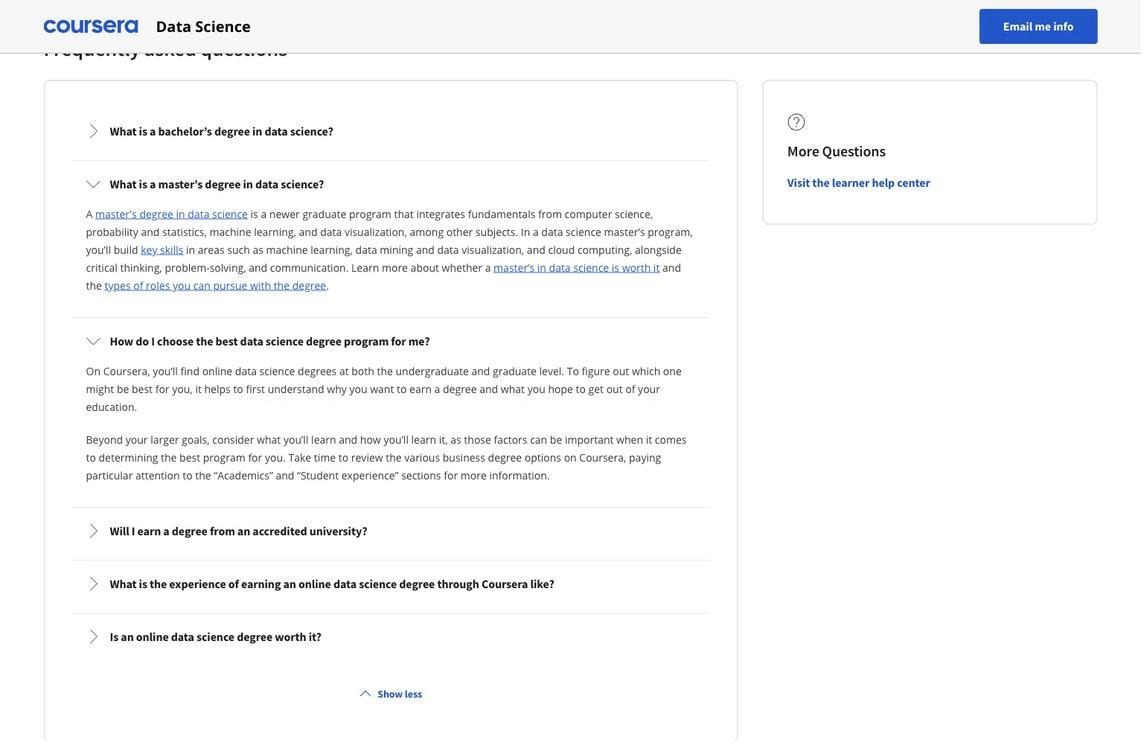 Task type: describe. For each thing, give the bounding box(es) containing it.
beyond your larger goals, consider what you'll learn and how you'll learn it, as those factors can be important when it comes to determining the best program for you. take time to review the various business degree options on coursera, paying particular attention to the "academics" and "student experience" sections for more information.
[[86, 432, 687, 482]]

your inside beyond your larger goals, consider what you'll learn and how you'll learn it, as those factors can be important when it comes to determining the best program for you. take time to review the various business degree options on coursera, paying particular attention to the "academics" and "student experience" sections for more information.
[[126, 432, 148, 446]]

program inside beyond your larger goals, consider what you'll learn and how you'll learn it, as those factors can be important when it comes to determining the best program for you. take time to review the various business degree options on coursera, paying particular attention to the "academics" and "student experience" sections for more information.
[[203, 450, 246, 464]]

help
[[872, 175, 895, 190]]

of inside dropdown button
[[228, 576, 239, 591]]

less
[[405, 687, 422, 701]]

a right in
[[533, 224, 539, 239]]

a left newer
[[261, 207, 267, 221]]

information.
[[489, 468, 550, 482]]

consider
[[212, 432, 254, 446]]

do
[[136, 334, 149, 348]]

graduate inside the is a newer graduate program that integrates fundamentals from computer science, probability and statistics, machine learning, and data visualization, among other subjects. in a data science master's program, you'll build
[[303, 207, 346, 221]]

degree right bachelor's
[[214, 124, 250, 138]]

whether
[[442, 260, 482, 274]]

among
[[410, 224, 444, 239]]

the down larger
[[161, 450, 177, 464]]

me
[[1035, 19, 1051, 34]]

it inside on coursera, you'll find online data science degrees at both the undergraduate and graduate level. to figure out which one might be best for you, it helps to first understand why you want to earn a degree and what you hope to get out of your education.
[[195, 382, 202, 396]]

and inside and the
[[663, 260, 681, 274]]

worth inside dropdown button
[[275, 629, 306, 644]]

to right attention
[[183, 468, 193, 482]]

frequently asked questions element
[[32, 35, 1110, 740]]

science up degrees
[[266, 334, 304, 348]]

key skills link
[[141, 242, 183, 256]]

the right review
[[386, 450, 402, 464]]

coursera
[[482, 576, 528, 591]]

the down the goals, in the left bottom of the page
[[195, 468, 211, 482]]

be inside on coursera, you'll find online data science degrees at both the undergraduate and graduate level. to figure out which one might be best for you, it helps to first understand why you want to earn a degree and what you hope to get out of your education.
[[117, 382, 129, 396]]

understand
[[268, 382, 324, 396]]

best inside on coursera, you'll find online data science degrees at both the undergraduate and graduate level. to figure out which one might be best for you, it helps to first understand why you want to earn a degree and what you hope to get out of your education.
[[132, 382, 153, 396]]

figure
[[582, 364, 610, 378]]

master's inside the is a newer graduate program that integrates fundamentals from computer science, probability and statistics, machine learning, and data visualization, among other subjects. in a data science master's program, you'll build
[[604, 224, 645, 239]]

data
[[156, 16, 191, 36]]

to right 'time'
[[339, 450, 349, 464]]

and up those
[[480, 382, 498, 396]]

one
[[663, 364, 682, 378]]

visualization, inside in areas such as machine learning, data mining and data visualization, and cloud computing, alongside critical thinking, problem-solving, and communication. learn more about whether a
[[462, 242, 524, 256]]

show less button
[[354, 680, 428, 707]]

and up about
[[416, 242, 435, 256]]

communication.
[[270, 260, 349, 274]]

to
[[567, 364, 579, 378]]

to left the first
[[233, 382, 243, 396]]

how
[[360, 432, 381, 446]]

level.
[[539, 364, 564, 378]]

degree down earning
[[237, 629, 273, 644]]

various
[[405, 450, 440, 464]]

science down computing,
[[574, 260, 609, 274]]

info
[[1054, 19, 1074, 34]]

earn inside on coursera, you'll find online data science degrees at both the undergraduate and graduate level. to figure out which one might be best for you, it helps to first understand why you want to earn a degree and what you hope to get out of your education.
[[410, 382, 432, 396]]

program,
[[648, 224, 693, 239]]

master's degree in data science link
[[95, 207, 248, 221]]

choose
[[157, 334, 194, 348]]

what inside on coursera, you'll find online data science degrees at both the undergraduate and graduate level. to figure out which one might be best for you, it helps to first understand why you want to earn a degree and what you hope to get out of your education.
[[501, 382, 525, 396]]

what is a bachelor's degree in data science?
[[110, 124, 333, 138]]

program inside the is a newer graduate program that integrates fundamentals from computer science, probability and statistics, machine learning, and data visualization, among other subjects. in a data science master's program, you'll build
[[349, 207, 392, 221]]

for down business
[[444, 468, 458, 482]]

the right with
[[274, 278, 290, 292]]

2 horizontal spatial online
[[299, 576, 331, 591]]

questions
[[201, 35, 287, 61]]

and left how
[[339, 432, 358, 446]]

university?
[[310, 523, 367, 538]]

coursera, inside beyond your larger goals, consider what you'll learn and how you'll learn it, as those factors can be important when it comes to determining the best program for you. take time to review the various business degree options on coursera, paying particular attention to the "academics" and "student experience" sections for more information.
[[579, 450, 626, 464]]

more
[[788, 142, 820, 160]]

in inside in areas such as machine learning, data mining and data visualization, and cloud computing, alongside critical thinking, problem-solving, and communication. learn more about whether a
[[186, 242, 195, 256]]

get
[[589, 382, 604, 396]]

problem-
[[165, 260, 210, 274]]

in inside dropdown button
[[252, 124, 262, 138]]

about
[[411, 260, 439, 274]]

2 vertical spatial an
[[121, 629, 134, 644]]

to down beyond
[[86, 450, 96, 464]]

best inside dropdown button
[[216, 334, 238, 348]]

subjects.
[[476, 224, 518, 239]]

you'll inside the is a newer graduate program that integrates fundamentals from computer science, probability and statistics, machine learning, and data visualization, among other subjects. in a data science master's program, you'll build
[[86, 242, 111, 256]]

learning, inside in areas such as machine learning, data mining and data visualization, and cloud computing, alongside critical thinking, problem-solving, and communication. learn more about whether a
[[311, 242, 353, 256]]

a inside on coursera, you'll find online data science degrees at both the undergraduate and graduate level. to figure out which one might be best for you, it helps to first understand why you want to earn a degree and what you hope to get out of your education.
[[435, 382, 440, 396]]

what for what is the experience of earning an online data science degree through coursera like?
[[110, 576, 137, 591]]

is for master's
[[139, 176, 147, 191]]

and up with
[[249, 260, 267, 274]]

that
[[394, 207, 414, 221]]

from inside will i earn a degree from an accredited university? dropdown button
[[210, 523, 235, 538]]

will i earn a degree from an accredited university?
[[110, 523, 367, 538]]

computer
[[565, 207, 612, 221]]

the right "choose"
[[196, 334, 213, 348]]

1 horizontal spatial you
[[349, 382, 367, 396]]

is
[[110, 629, 119, 644]]

more inside beyond your larger goals, consider what you'll learn and how you'll learn it, as those factors can be important when it comes to determining the best program for you. take time to review the various business degree options on coursera, paying particular attention to the "academics" and "student experience" sections for more information.
[[461, 468, 487, 482]]

frequently
[[44, 35, 140, 61]]

as inside beyond your larger goals, consider what you'll learn and how you'll learn it, as those factors can be important when it comes to determining the best program for you. take time to review the various business degree options on coursera, paying particular attention to the "academics" and "student experience" sections for more information.
[[451, 432, 461, 446]]

is for experience
[[139, 576, 147, 591]]

best inside beyond your larger goals, consider what you'll learn and how you'll learn it, as those factors can be important when it comes to determining the best program for you. take time to review the various business degree options on coursera, paying particular attention to the "academics" and "student experience" sections for more information.
[[180, 450, 200, 464]]

is down computing,
[[612, 260, 619, 274]]

degree up experience
[[172, 523, 208, 538]]

review
[[351, 450, 383, 464]]

0 vertical spatial out
[[613, 364, 629, 378]]

list inside frequently asked questions element
[[69, 105, 713, 663]]

why
[[327, 382, 347, 396]]

such
[[227, 242, 250, 256]]

newer
[[269, 207, 300, 221]]

options
[[525, 450, 561, 464]]

and up key on the top
[[141, 224, 160, 239]]

science inside the is a newer graduate program that integrates fundamentals from computer science, probability and statistics, machine learning, and data visualization, among other subjects. in a data science master's program, you'll build
[[566, 224, 602, 239]]

what is a master's degree in data science?
[[110, 176, 324, 191]]

factors
[[494, 432, 528, 446]]

0 vertical spatial it
[[654, 260, 660, 274]]

graduate inside on coursera, you'll find online data science degrees at both the undergraduate and graduate level. to figure out which one might be best for you, it helps to first understand why you want to earn a degree and what you hope to get out of your education.
[[493, 364, 537, 378]]

science up "is an online data science degree worth it?" dropdown button at bottom
[[359, 576, 397, 591]]

0 horizontal spatial of
[[133, 278, 143, 292]]

alongside
[[635, 242, 682, 256]]

both
[[352, 364, 374, 378]]

what is the experience of earning an online data science degree through coursera like?
[[110, 576, 554, 591]]

1 vertical spatial out
[[607, 382, 623, 396]]

from inside the is a newer graduate program that integrates fundamentals from computer science, probability and statistics, machine learning, and data visualization, among other subjects. in a data science master's program, you'll build
[[538, 207, 562, 221]]

the inside on coursera, you'll find online data science degrees at both the undergraduate and graduate level. to figure out which one might be best for you, it helps to first understand why you want to earn a degree and what you hope to get out of your education.
[[377, 364, 393, 378]]

on
[[86, 364, 101, 378]]

degree inside beyond your larger goals, consider what you'll learn and how you'll learn it, as those factors can be important when it comes to determining the best program for you. take time to review the various business degree options on coursera, paying particular attention to the "academics" and "student experience" sections for more information.
[[488, 450, 522, 464]]

questions
[[822, 142, 886, 160]]

online inside on coursera, you'll find online data science degrees at both the undergraduate and graduate level. to figure out which one might be best for you, it helps to first understand why you want to earn a degree and what you hope to get out of your education.
[[202, 364, 232, 378]]

visit
[[788, 175, 810, 190]]

a inside what is a bachelor's degree in data science? dropdown button
[[150, 124, 156, 138]]

science down what is a master's degree in data science?
[[212, 207, 248, 221]]

roles
[[146, 278, 170, 292]]

2 horizontal spatial you
[[528, 382, 546, 396]]

what for what is a master's degree in data science?
[[110, 176, 137, 191]]

comes
[[655, 432, 687, 446]]

more questions
[[788, 142, 886, 160]]

and down you.
[[276, 468, 294, 482]]

through
[[437, 576, 479, 591]]

can inside beyond your larger goals, consider what you'll learn and how you'll learn it, as those factors can be important when it comes to determining the best program for you. take time to review the various business degree options on coursera, paying particular attention to the "academics" and "student experience" sections for more information.
[[530, 432, 547, 446]]

want
[[370, 382, 394, 396]]

be inside beyond your larger goals, consider what you'll learn and how you'll learn it, as those factors can be important when it comes to determining the best program for you. take time to review the various business degree options on coursera, paying particular attention to the "academics" and "student experience" sections for more information.
[[550, 432, 562, 446]]

skills
[[160, 242, 183, 256]]

2 vertical spatial online
[[136, 629, 169, 644]]

email me info button
[[980, 9, 1098, 44]]

master's inside dropdown button
[[158, 176, 203, 191]]

to right want
[[397, 382, 407, 396]]

science? for what is a bachelor's degree in data science?
[[290, 124, 333, 138]]

particular
[[86, 468, 133, 482]]

a inside will i earn a degree from an accredited university? dropdown button
[[163, 523, 170, 538]]

in inside dropdown button
[[243, 176, 253, 191]]

degree left through in the left bottom of the page
[[399, 576, 435, 591]]

how do i choose the best data science degree program for me?
[[110, 334, 430, 348]]

degree up degrees
[[306, 334, 342, 348]]

coursera, inside on coursera, you'll find online data science degrees at both the undergraduate and graduate level. to figure out which one might be best for you, it helps to first understand why you want to earn a degree and what you hope to get out of your education.
[[103, 364, 150, 378]]

the right visit
[[813, 175, 830, 190]]

the inside and the
[[86, 278, 102, 292]]

data inside dropdown button
[[255, 176, 279, 191]]

to left get
[[576, 382, 586, 396]]

for left you.
[[248, 450, 262, 464]]

sections
[[401, 468, 441, 482]]

key skills
[[141, 242, 183, 256]]

visualization, inside the is a newer graduate program that integrates fundamentals from computer science, probability and statistics, machine learning, and data visualization, among other subjects. in a data science master's program, you'll build
[[345, 224, 407, 239]]

learning, inside the is a newer graduate program that integrates fundamentals from computer science, probability and statistics, machine learning, and data visualization, among other subjects. in a data science master's program, you'll build
[[254, 224, 296, 239]]

asked
[[144, 35, 196, 61]]

undergraduate
[[396, 364, 469, 378]]

which
[[632, 364, 661, 378]]

degrees
[[298, 364, 337, 378]]

goals,
[[182, 432, 210, 446]]

it?
[[309, 629, 321, 644]]



Task type: locate. For each thing, give the bounding box(es) containing it.
data science
[[156, 16, 251, 36]]

1 horizontal spatial be
[[550, 432, 562, 446]]

0 vertical spatial what
[[110, 124, 137, 138]]

visualization, down subjects.
[[462, 242, 524, 256]]

can down problem-
[[193, 278, 211, 292]]

2 horizontal spatial of
[[626, 382, 635, 396]]

types of roles you can pursue with the degree .
[[105, 278, 329, 292]]

1 horizontal spatial as
[[451, 432, 461, 446]]

1 horizontal spatial graduate
[[493, 364, 537, 378]]

what is a bachelor's degree in data science? button
[[74, 110, 708, 152]]

of inside on coursera, you'll find online data science degrees at both the undergraduate and graduate level. to figure out which one might be best for you, it helps to first understand why you want to earn a degree and what you hope to get out of your education.
[[626, 382, 635, 396]]

coursera, down important
[[579, 450, 626, 464]]

0 vertical spatial online
[[202, 364, 232, 378]]

best up helps
[[216, 334, 238, 348]]

show less
[[378, 687, 422, 701]]

0 vertical spatial science?
[[290, 124, 333, 138]]

frequently asked questions
[[44, 35, 287, 61]]

a inside in areas such as machine learning, data mining and data visualization, and cloud computing, alongside critical thinking, problem-solving, and communication. learn more about whether a
[[485, 260, 491, 274]]

as inside in areas such as machine learning, data mining and data visualization, and cloud computing, alongside critical thinking, problem-solving, and communication. learn more about whether a
[[253, 242, 263, 256]]

2 vertical spatial of
[[228, 576, 239, 591]]

1 horizontal spatial can
[[530, 432, 547, 446]]

what for what is a bachelor's degree in data science?
[[110, 124, 137, 138]]

more down business
[[461, 468, 487, 482]]

you'll left find
[[153, 364, 178, 378]]

learn
[[311, 432, 336, 446], [411, 432, 436, 446]]

1 horizontal spatial what
[[501, 382, 525, 396]]

an right "is"
[[121, 629, 134, 644]]

and down alongside
[[663, 260, 681, 274]]

1 vertical spatial worth
[[275, 629, 306, 644]]

what left hope
[[501, 382, 525, 396]]

of left earning
[[228, 576, 239, 591]]

more inside in areas such as machine learning, data mining and data visualization, and cloud computing, alongside critical thinking, problem-solving, and communication. learn more about whether a
[[382, 260, 408, 274]]

1 horizontal spatial learn
[[411, 432, 436, 446]]

best down the goals, in the left bottom of the page
[[180, 450, 200, 464]]

0 vertical spatial what
[[501, 382, 525, 396]]

those
[[464, 432, 491, 446]]

i
[[151, 334, 155, 348], [132, 523, 135, 538]]

a down undergraduate
[[435, 382, 440, 396]]

science up understand
[[260, 364, 295, 378]]

center
[[897, 175, 930, 190]]

learn up various on the left of page
[[411, 432, 436, 446]]

0 vertical spatial best
[[216, 334, 238, 348]]

it,
[[439, 432, 448, 446]]

you.
[[265, 450, 286, 464]]

master's down science,
[[604, 224, 645, 239]]

what inside what is the experience of earning an online data science degree through coursera like? dropdown button
[[110, 576, 137, 591]]

coursera,
[[103, 364, 150, 378], [579, 450, 626, 464]]

beyond
[[86, 432, 123, 446]]

you down problem-
[[173, 278, 191, 292]]

science
[[195, 16, 251, 36]]

me?
[[409, 334, 430, 348]]

and the
[[86, 260, 681, 292]]

online up it?
[[299, 576, 331, 591]]

1 vertical spatial your
[[126, 432, 148, 446]]

program down consider
[[203, 450, 246, 464]]

2 what from the top
[[110, 176, 137, 191]]

machine inside the is a newer graduate program that integrates fundamentals from computer science, probability and statistics, machine learning, and data visualization, among other subjects. in a data science master's program, you'll build
[[210, 224, 251, 239]]

more
[[382, 260, 408, 274], [461, 468, 487, 482]]

is left newer
[[251, 207, 258, 221]]

when
[[617, 432, 643, 446]]

for left you,
[[155, 382, 169, 396]]

0 horizontal spatial worth
[[275, 629, 306, 644]]

1 vertical spatial what
[[257, 432, 281, 446]]

for inside on coursera, you'll find online data science degrees at both the undergraduate and graduate level. to figure out which one might be best for you, it helps to first understand why you want to earn a degree and what you hope to get out of your education.
[[155, 382, 169, 396]]

it inside beyond your larger goals, consider what you'll learn and how you'll learn it, as those factors can be important when it comes to determining the best program for you. take time to review the various business degree options on coursera, paying particular attention to the "academics" and "student experience" sections for more information.
[[646, 432, 652, 446]]

you'll
[[86, 242, 111, 256], [153, 364, 178, 378], [284, 432, 309, 446], [384, 432, 409, 446]]

first
[[246, 382, 265, 396]]

is inside the is a newer graduate program that integrates fundamentals from computer science, probability and statistics, machine learning, and data visualization, among other subjects. in a data science master's program, you'll build
[[251, 207, 258, 221]]

your down which
[[638, 382, 660, 396]]

earn down undergraduate
[[410, 382, 432, 396]]

visualization, up 'mining'
[[345, 224, 407, 239]]

0 vertical spatial more
[[382, 260, 408, 274]]

you'll inside on coursera, you'll find online data science degrees at both the undergraduate and graduate level. to figure out which one might be best for you, it helps to first understand why you want to earn a degree and what you hope to get out of your education.
[[153, 364, 178, 378]]

data inside on coursera, you'll find online data science degrees at both the undergraduate and graduate level. to figure out which one might be best for you, it helps to first understand why you want to earn a degree and what you hope to get out of your education.
[[235, 364, 257, 378]]

0 horizontal spatial coursera,
[[103, 364, 150, 378]]

you
[[173, 278, 191, 292], [349, 382, 367, 396], [528, 382, 546, 396]]

email me info
[[1003, 19, 1074, 34]]

how do i choose the best data science degree program for me? button
[[74, 320, 708, 362]]

0 horizontal spatial it
[[195, 382, 202, 396]]

learning, up communication. at the top left of the page
[[311, 242, 353, 256]]

worth left it?
[[275, 629, 306, 644]]

0 vertical spatial as
[[253, 242, 263, 256]]

0 vertical spatial i
[[151, 334, 155, 348]]

what left bachelor's
[[110, 124, 137, 138]]

0 vertical spatial be
[[117, 382, 129, 396]]

a up a master's degree in data science
[[150, 176, 156, 191]]

with
[[250, 278, 271, 292]]

2 vertical spatial program
[[203, 450, 246, 464]]

an right earning
[[283, 576, 296, 591]]

1 horizontal spatial master's
[[494, 260, 535, 274]]

degree inside on coursera, you'll find online data science degrees at both the undergraduate and graduate level. to figure out which one might be best for you, it helps to first understand why you want to earn a degree and what you hope to get out of your education.
[[443, 382, 477, 396]]

1 learn from the left
[[311, 432, 336, 446]]

program inside dropdown button
[[344, 334, 389, 348]]

what
[[501, 382, 525, 396], [257, 432, 281, 446]]

2 vertical spatial best
[[180, 450, 200, 464]]

attention
[[136, 468, 180, 482]]

science? for what is a master's degree in data science?
[[281, 176, 324, 191]]

0 vertical spatial graduate
[[303, 207, 346, 221]]

solving,
[[210, 260, 246, 274]]

what up you.
[[257, 432, 281, 446]]

science down experience
[[197, 629, 235, 644]]

probability
[[86, 224, 138, 239]]

1 vertical spatial machine
[[266, 242, 308, 256]]

the left experience
[[150, 576, 167, 591]]

0 horizontal spatial as
[[253, 242, 263, 256]]

what up 'master's'
[[110, 176, 137, 191]]

determining
[[99, 450, 158, 464]]

1 horizontal spatial online
[[202, 364, 232, 378]]

important
[[565, 432, 614, 446]]

larger
[[151, 432, 179, 446]]

you'll up critical
[[86, 242, 111, 256]]

is up a master's degree in data science
[[139, 176, 147, 191]]

an left accredited
[[237, 523, 250, 538]]

master's
[[95, 207, 137, 221]]

what inside what is a master's degree in data science? dropdown button
[[110, 176, 137, 191]]

2 vertical spatial master's
[[494, 260, 535, 274]]

and down in
[[527, 242, 546, 256]]

1 vertical spatial program
[[344, 334, 389, 348]]

coursera image
[[44, 15, 138, 38]]

experience"
[[342, 468, 399, 482]]

find
[[181, 364, 200, 378]]

like?
[[530, 576, 554, 591]]

as right the such
[[253, 242, 263, 256]]

is left experience
[[139, 576, 147, 591]]

hope
[[548, 382, 573, 396]]

1 vertical spatial learning,
[[311, 242, 353, 256]]

machine up communication. at the top left of the page
[[266, 242, 308, 256]]

degree down communication. at the top left of the page
[[292, 278, 326, 292]]

1 horizontal spatial earn
[[410, 382, 432, 396]]

of down which
[[626, 382, 635, 396]]

degree down "factors"
[[488, 450, 522, 464]]

online up helps
[[202, 364, 232, 378]]

0 vertical spatial your
[[638, 382, 660, 396]]

and right undergraduate
[[472, 364, 490, 378]]

from up cloud
[[538, 207, 562, 221]]

is a newer graduate program that integrates fundamentals from computer science, probability and statistics, machine learning, and data visualization, among other subjects. in a data science master's program, you'll build
[[86, 207, 693, 256]]

master's in data science is worth it link
[[494, 260, 660, 274]]

thinking,
[[120, 260, 162, 274]]

experience
[[169, 576, 226, 591]]

1 what from the top
[[110, 124, 137, 138]]

as
[[253, 242, 263, 256], [451, 432, 461, 446]]

cloud
[[548, 242, 575, 256]]

0 vertical spatial worth
[[622, 260, 651, 274]]

learn up 'time'
[[311, 432, 336, 446]]

coursera, down how
[[103, 364, 150, 378]]

mining
[[380, 242, 413, 256]]

1 horizontal spatial worth
[[622, 260, 651, 274]]

program up both
[[344, 334, 389, 348]]

integrates
[[417, 207, 465, 221]]

visit the learner help center link
[[788, 175, 930, 190]]

1 horizontal spatial visualization,
[[462, 242, 524, 256]]

you down both
[[349, 382, 367, 396]]

is left bachelor's
[[139, 124, 147, 138]]

of
[[133, 278, 143, 292], [626, 382, 635, 396], [228, 576, 239, 591]]

0 horizontal spatial graduate
[[303, 207, 346, 221]]

graduate right newer
[[303, 207, 346, 221]]

1 vertical spatial master's
[[604, 224, 645, 239]]

1 vertical spatial graduate
[[493, 364, 537, 378]]

2 vertical spatial it
[[646, 432, 652, 446]]

email
[[1003, 19, 1033, 34]]

2 horizontal spatial an
[[283, 576, 296, 591]]

0 horizontal spatial master's
[[158, 176, 203, 191]]

machine inside in areas such as machine learning, data mining and data visualization, and cloud computing, alongside critical thinking, problem-solving, and communication. learn more about whether a
[[266, 242, 308, 256]]

0 horizontal spatial earn
[[137, 523, 161, 538]]

1 horizontal spatial it
[[646, 432, 652, 446]]

list containing what is a bachelor's degree in data science?
[[69, 105, 713, 663]]

graduate left level.
[[493, 364, 537, 378]]

can up 'options'
[[530, 432, 547, 446]]

an for earning
[[283, 576, 296, 591]]

a
[[86, 207, 93, 221]]

list
[[69, 105, 713, 663]]

1 vertical spatial from
[[210, 523, 235, 538]]

be up education. at left
[[117, 382, 129, 396]]

1 horizontal spatial an
[[237, 523, 250, 538]]

areas
[[198, 242, 225, 256]]

other
[[446, 224, 473, 239]]

best up education. at left
[[132, 382, 153, 396]]

is an online data science degree worth it? button
[[74, 616, 708, 657]]

take
[[288, 450, 311, 464]]

learn
[[351, 260, 379, 274]]

show
[[378, 687, 403, 701]]

out right figure at right
[[613, 364, 629, 378]]

worth
[[622, 260, 651, 274], [275, 629, 306, 644]]

0 vertical spatial program
[[349, 207, 392, 221]]

worth down alongside
[[622, 260, 651, 274]]

1 vertical spatial coursera,
[[579, 450, 626, 464]]

0 horizontal spatial online
[[136, 629, 169, 644]]

1 horizontal spatial coursera,
[[579, 450, 626, 464]]

what inside what is a bachelor's degree in data science? dropdown button
[[110, 124, 137, 138]]

master's up master's degree in data science link
[[158, 176, 203, 191]]

time
[[314, 450, 336, 464]]

earn inside dropdown button
[[137, 523, 161, 538]]

master's
[[158, 176, 203, 191], [604, 224, 645, 239], [494, 260, 535, 274]]

science inside on coursera, you'll find online data science degrees at both the undergraduate and graduate level. to figure out which one might be best for you, it helps to first understand why you want to earn a degree and what you hope to get out of your education.
[[260, 364, 295, 378]]

0 vertical spatial from
[[538, 207, 562, 221]]

an for from
[[237, 523, 250, 538]]

online right "is"
[[136, 629, 169, 644]]

what is a master's degree in data science? button
[[74, 163, 708, 205]]

0 horizontal spatial be
[[117, 382, 129, 396]]

1 horizontal spatial from
[[538, 207, 562, 221]]

0 horizontal spatial machine
[[210, 224, 251, 239]]

is
[[139, 124, 147, 138], [139, 176, 147, 191], [251, 207, 258, 221], [612, 260, 619, 274], [139, 576, 147, 591]]

0 horizontal spatial learning,
[[254, 224, 296, 239]]

from left accredited
[[210, 523, 235, 538]]

a inside what is a master's degree in data science? dropdown button
[[150, 176, 156, 191]]

0 horizontal spatial i
[[132, 523, 135, 538]]

1 horizontal spatial your
[[638, 382, 660, 396]]

"student
[[297, 468, 339, 482]]

1 horizontal spatial i
[[151, 334, 155, 348]]

2 horizontal spatial it
[[654, 260, 660, 274]]

a right will
[[163, 523, 170, 538]]

0 vertical spatial of
[[133, 278, 143, 292]]

0 vertical spatial can
[[193, 278, 211, 292]]

a left bachelor's
[[150, 124, 156, 138]]

1 horizontal spatial more
[[461, 468, 487, 482]]

paying
[[629, 450, 661, 464]]

more down 'mining'
[[382, 260, 408, 274]]

types of roles you can pursue with the degree link
[[105, 278, 326, 292]]

is inside dropdown button
[[139, 176, 147, 191]]

0 vertical spatial an
[[237, 523, 250, 538]]

as right it,
[[451, 432, 461, 446]]

master's in data science is worth it
[[494, 260, 660, 274]]

0 horizontal spatial your
[[126, 432, 148, 446]]

is for bachelor's
[[139, 124, 147, 138]]

0 horizontal spatial visualization,
[[345, 224, 407, 239]]

0 vertical spatial machine
[[210, 224, 251, 239]]

0 vertical spatial coursera,
[[103, 364, 150, 378]]

you'll up "take" on the left bottom of page
[[284, 432, 309, 446]]

it right you,
[[195, 382, 202, 396]]

science? inside dropdown button
[[281, 176, 324, 191]]

on
[[564, 450, 577, 464]]

i right will
[[132, 523, 135, 538]]

1 vertical spatial i
[[132, 523, 135, 538]]

1 vertical spatial it
[[195, 382, 202, 396]]

learner
[[832, 175, 870, 190]]

accredited
[[253, 523, 307, 538]]

the up want
[[377, 364, 393, 378]]

out
[[613, 364, 629, 378], [607, 382, 623, 396]]

will
[[110, 523, 129, 538]]

what
[[110, 124, 137, 138], [110, 176, 137, 191], [110, 576, 137, 591]]

your
[[638, 382, 660, 396], [126, 432, 148, 446]]

machine up the such
[[210, 224, 251, 239]]

1 horizontal spatial of
[[228, 576, 239, 591]]

for inside dropdown button
[[391, 334, 406, 348]]

2 vertical spatial what
[[110, 576, 137, 591]]

degree up statistics,
[[140, 207, 173, 221]]

0 horizontal spatial an
[[121, 629, 134, 644]]

0 horizontal spatial from
[[210, 523, 235, 538]]

1 vertical spatial an
[[283, 576, 296, 591]]

1 vertical spatial earn
[[137, 523, 161, 538]]

1 vertical spatial science?
[[281, 176, 324, 191]]

earning
[[241, 576, 281, 591]]

science? inside dropdown button
[[290, 124, 333, 138]]

it
[[654, 260, 660, 274], [195, 382, 202, 396], [646, 432, 652, 446]]

0 horizontal spatial what
[[257, 432, 281, 446]]

visit the learner help center
[[788, 175, 930, 190]]

1 vertical spatial of
[[626, 382, 635, 396]]

3 what from the top
[[110, 576, 137, 591]]

1 horizontal spatial machine
[[266, 242, 308, 256]]

education.
[[86, 399, 137, 414]]

2 learn from the left
[[411, 432, 436, 446]]

and down newer
[[299, 224, 318, 239]]

0 horizontal spatial best
[[132, 382, 153, 396]]

1 vertical spatial as
[[451, 432, 461, 446]]

you,
[[172, 382, 193, 396]]

at
[[339, 364, 349, 378]]

out right get
[[607, 382, 623, 396]]

1 vertical spatial what
[[110, 176, 137, 191]]

bachelor's
[[158, 124, 212, 138]]

1 vertical spatial online
[[299, 576, 331, 591]]

build
[[114, 242, 138, 256]]

statistics,
[[162, 224, 207, 239]]

program left that
[[349, 207, 392, 221]]

1 horizontal spatial learning,
[[311, 242, 353, 256]]

2 horizontal spatial best
[[216, 334, 238, 348]]

0 vertical spatial earn
[[410, 382, 432, 396]]

0 vertical spatial master's
[[158, 176, 203, 191]]

it up the paying
[[646, 432, 652, 446]]

your up determining
[[126, 432, 148, 446]]

learning,
[[254, 224, 296, 239], [311, 242, 353, 256]]

0 horizontal spatial you
[[173, 278, 191, 292]]

what inside beyond your larger goals, consider what you'll learn and how you'll learn it, as those factors can be important when it comes to determining the best program for you. take time to review the various business degree options on coursera, paying particular attention to the "academics" and "student experience" sections for more information.
[[257, 432, 281, 446]]

visualization,
[[345, 224, 407, 239], [462, 242, 524, 256]]

2 horizontal spatial master's
[[604, 224, 645, 239]]

degree inside dropdown button
[[205, 176, 241, 191]]

master's down in
[[494, 260, 535, 274]]

your inside on coursera, you'll find online data science degrees at both the undergraduate and graduate level. to figure out which one might be best for you, it helps to first understand why you want to earn a degree and what you hope to get out of your education.
[[638, 382, 660, 396]]

0 vertical spatial learning,
[[254, 224, 296, 239]]

you'll right how
[[384, 432, 409, 446]]

what down will
[[110, 576, 137, 591]]

fundamentals
[[468, 207, 536, 221]]

0 horizontal spatial learn
[[311, 432, 336, 446]]



Task type: vqa. For each thing, say whether or not it's contained in the screenshot.
name for Full name
no



